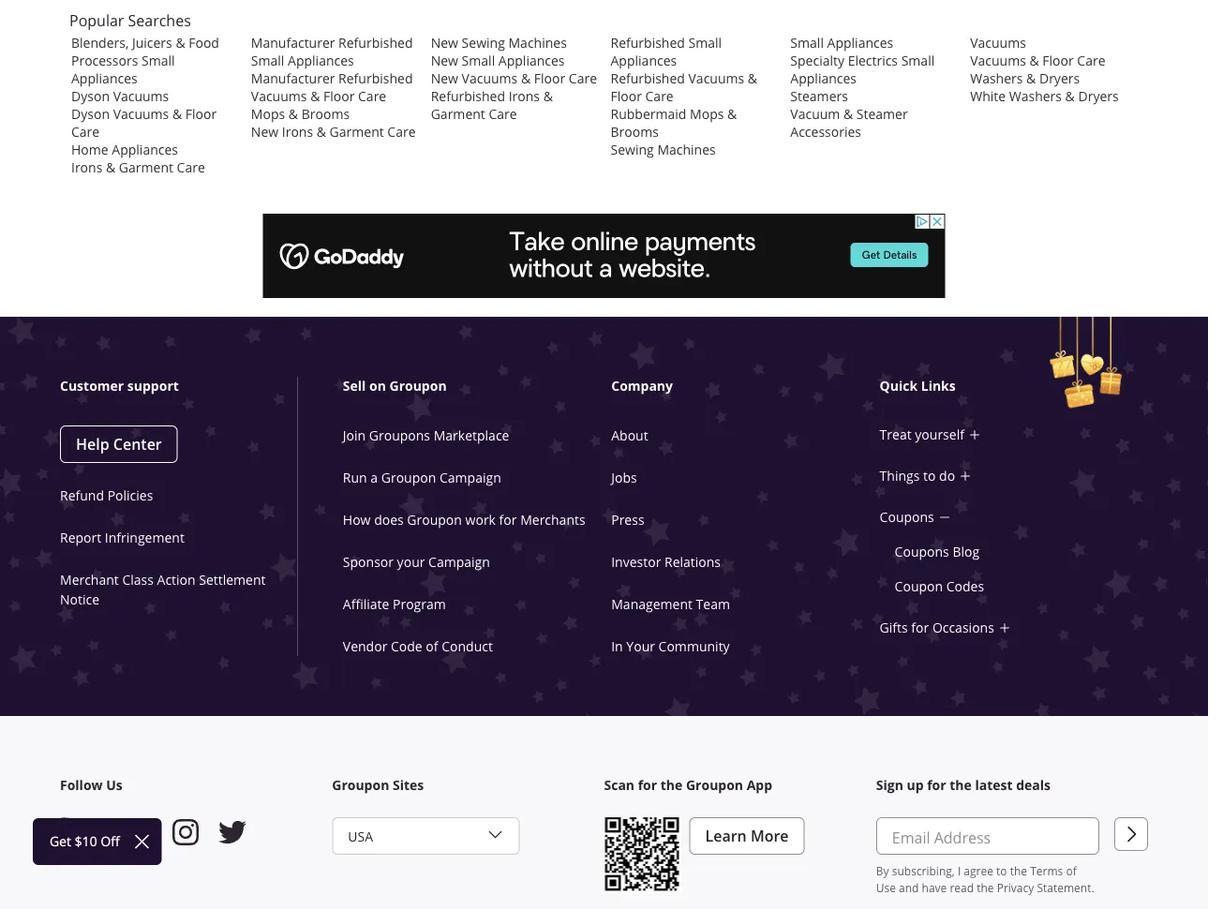 Task type: locate. For each thing, give the bounding box(es) containing it.
1 vertical spatial sewing
[[611, 141, 654, 158]]

0 vertical spatial dyson
[[71, 87, 110, 105]]

1 vertical spatial to
[[997, 864, 1008, 879]]

appliances inside manufacturer refurbished small appliances manufacturer refurbished vacuums & floor care mops & brooms new irons & garment care
[[288, 52, 354, 69]]

2 manufacturer from the top
[[251, 70, 335, 87]]

the right "scan" at the bottom of page
[[661, 777, 683, 795]]

1 vertical spatial of
[[1067, 864, 1077, 879]]

gifts for occasions
[[880, 620, 995, 637]]

things
[[880, 468, 920, 485]]

2 mops from the left
[[690, 105, 724, 123]]

machines up new vacuums & floor care "link"
[[509, 34, 567, 51]]

floor
[[1043, 52, 1074, 69], [534, 70, 566, 87], [324, 87, 355, 105], [611, 87, 642, 105], [185, 105, 217, 123]]

0 horizontal spatial garment
[[119, 159, 173, 176]]

the down agree
[[977, 881, 995, 896]]

merchants
[[521, 511, 586, 529]]

dryers
[[1040, 70, 1081, 87], [1079, 87, 1119, 105]]

appliances up the refurbished vacuums & floor care link
[[611, 52, 677, 69]]

garment down "home appliances" "link"
[[119, 159, 173, 176]]

1 vertical spatial campaign
[[429, 554, 490, 571]]

appliances up manufacturer refurbished vacuums & floor care link
[[288, 52, 354, 69]]

machines inside refurbished small appliances refurbished vacuums & floor care rubbermaid mops & brooms sewing machines
[[658, 141, 716, 158]]

small up the refurbished vacuums & floor care link
[[689, 34, 722, 51]]

infringement
[[105, 529, 185, 547]]

press link
[[612, 511, 645, 529]]

floor down new small appliances link
[[534, 70, 566, 87]]

1 horizontal spatial of
[[1067, 864, 1077, 879]]

sign
[[877, 777, 904, 795]]

sewing
[[462, 34, 505, 51], [611, 141, 654, 158]]

0 horizontal spatial of
[[426, 638, 438, 655]]

for
[[499, 511, 517, 529], [912, 620, 930, 637], [638, 777, 658, 795], [928, 777, 947, 795]]

accessories
[[791, 123, 862, 140]]

small up mops & brooms link
[[251, 52, 285, 69]]

1 vertical spatial coupons
[[895, 543, 950, 561]]

customer
[[60, 377, 124, 396]]

irons down new vacuums & floor care "link"
[[509, 87, 540, 105]]

groupon inside heading
[[686, 777, 744, 795]]

join groupons marketplace link
[[343, 427, 510, 444]]

2 vertical spatial irons
[[71, 159, 103, 176]]

small down new sewing machines link
[[462, 52, 495, 69]]

floor inside manufacturer refurbished small appliances manufacturer refurbished vacuums & floor care mops & brooms new irons & garment care
[[324, 87, 355, 105]]

0 vertical spatial garment
[[431, 105, 486, 123]]

irons down mops & brooms link
[[282, 123, 313, 140]]

center
[[113, 434, 162, 455]]

washers up white
[[971, 70, 1024, 87]]

the inside heading
[[661, 777, 683, 795]]

processors
[[71, 52, 138, 69]]

vacuums down refurbished small appliances link
[[689, 70, 745, 87]]

0 vertical spatial washers
[[971, 70, 1024, 87]]

sewing machines link
[[611, 141, 716, 158]]

yourself
[[916, 426, 965, 444]]

0 horizontal spatial mops
[[251, 105, 285, 123]]

manufacturer up manufacturer refurbished vacuums & floor care link
[[251, 34, 335, 51]]

machines down 'rubbermaid mops & brooms' link
[[658, 141, 716, 158]]

brooms down rubbermaid
[[611, 123, 659, 140]]

vacuums inside refurbished small appliances refurbished vacuums & floor care rubbermaid mops & brooms sewing machines
[[689, 70, 745, 87]]

terms of use
[[877, 864, 1077, 896]]

0 horizontal spatial to
[[924, 468, 936, 485]]

vendor
[[343, 638, 388, 655]]

1 vertical spatial washers
[[1010, 87, 1063, 105]]

0 vertical spatial coupons
[[880, 509, 935, 526]]

0 vertical spatial dryers
[[1040, 70, 1081, 87]]

0 vertical spatial irons
[[509, 87, 540, 105]]

refurbished down new small appliances link
[[431, 87, 506, 105]]

campaign down how does groupon work for merchants link
[[429, 554, 490, 571]]

small inside refurbished small appliances refurbished vacuums & floor care rubbermaid mops & brooms sewing machines
[[689, 34, 722, 51]]

0 vertical spatial brooms
[[302, 105, 350, 123]]

groupon left 'app'
[[686, 777, 744, 795]]

searches
[[128, 10, 191, 30]]

mops up new irons & garment care link
[[251, 105, 285, 123]]

refurbished down refurbished small appliances link
[[611, 70, 685, 87]]

jobs link
[[612, 469, 637, 486]]

0 vertical spatial to
[[924, 468, 936, 485]]

irons inside blenders, juicers & food processors small appliances dyson vacuums dyson vacuums & floor care home appliances irons & garment care
[[71, 159, 103, 176]]

0 horizontal spatial machines
[[509, 34, 567, 51]]

garment
[[431, 105, 486, 123], [330, 123, 384, 140], [119, 159, 173, 176]]

small right electrics
[[902, 52, 935, 69]]

vacuums down dyson vacuums "link"
[[113, 105, 169, 123]]

new down mops & brooms link
[[251, 123, 279, 140]]

vacuums link
[[971, 34, 1027, 51]]

floor down food
[[185, 105, 217, 123]]

food
[[189, 34, 219, 51]]

sewing up new small appliances link
[[462, 34, 505, 51]]

subscribing,
[[893, 864, 955, 879]]

coupons
[[880, 509, 935, 526], [895, 543, 950, 561]]

1 vertical spatial garment
[[330, 123, 384, 140]]

dryers up white washers & dryers link
[[1040, 70, 1081, 87]]

groupon right a
[[381, 469, 436, 486]]

coupons down things
[[880, 509, 935, 526]]

new sewing machines link
[[431, 34, 567, 51]]

appliances up new vacuums & floor care "link"
[[499, 52, 565, 69]]

floor up rubbermaid
[[611, 87, 642, 105]]

new up new small appliances link
[[431, 34, 459, 51]]

vacuum
[[791, 105, 841, 123]]

1 vertical spatial brooms
[[611, 123, 659, 140]]

vacuums down new small appliances link
[[462, 70, 518, 87]]

deals
[[1017, 777, 1051, 795]]

0 vertical spatial machines
[[509, 34, 567, 51]]

2 horizontal spatial irons
[[509, 87, 540, 105]]

vacuums inside new sewing machines new small appliances new vacuums & floor care refurbished irons & garment care
[[462, 70, 518, 87]]

group
[[877, 818, 1100, 897]]

vacuums up mops & brooms link
[[251, 87, 307, 105]]

1 manufacturer from the top
[[251, 34, 335, 51]]

0 vertical spatial sewing
[[462, 34, 505, 51]]

groupon for does
[[407, 511, 462, 529]]

Email Address field
[[877, 818, 1100, 856]]

company heading
[[612, 377, 893, 396]]

1 vertical spatial manufacturer
[[251, 70, 335, 87]]

learn more link
[[690, 818, 805, 856]]

washers & dryers link
[[971, 70, 1081, 87]]

refund policies link
[[60, 487, 153, 504]]

small appliances link
[[791, 34, 894, 51]]

floor up new irons & garment care link
[[324, 87, 355, 105]]

garment inside manufacturer refurbished small appliances manufacturer refurbished vacuums & floor care mops & brooms new irons & garment care
[[330, 123, 384, 140]]

coupon
[[895, 578, 944, 595]]

refurbished small appliances link
[[611, 34, 722, 69]]

vacuum & steamer accessories link
[[791, 105, 908, 140]]

vacuums inside manufacturer refurbished small appliances manufacturer refurbished vacuums & floor care mops & brooms new irons & garment care
[[251, 87, 307, 105]]

groupon down run a groupon campaign link
[[407, 511, 462, 529]]

specialty electrics small appliances link
[[791, 52, 935, 87]]

brooms up new irons & garment care link
[[302, 105, 350, 123]]

1 horizontal spatial mops
[[690, 105, 724, 123]]

merchant
[[60, 571, 119, 589]]

0 vertical spatial manufacturer
[[251, 34, 335, 51]]

1 horizontal spatial machines
[[658, 141, 716, 158]]

report infringement link
[[60, 529, 185, 547]]

1 vertical spatial dyson
[[71, 105, 110, 123]]

2 horizontal spatial garment
[[431, 105, 486, 123]]

new small appliances link
[[431, 52, 565, 69]]

dyson down the processors
[[71, 87, 110, 105]]

1 horizontal spatial brooms
[[611, 123, 659, 140]]

for inside heading
[[928, 777, 947, 795]]

refurbished inside new sewing machines new small appliances new vacuums & floor care refurbished irons & garment care
[[431, 87, 506, 105]]

appliances inside new sewing machines new small appliances new vacuums & floor care refurbished irons & garment care
[[499, 52, 565, 69]]

dyson down dyson vacuums "link"
[[71, 105, 110, 123]]

irons inside new sewing machines new small appliances new vacuums & floor care refurbished irons & garment care
[[509, 87, 540, 105]]

washers down washers & dryers link
[[1010, 87, 1063, 105]]

0 horizontal spatial sewing
[[462, 34, 505, 51]]

campaign down the marketplace
[[440, 469, 501, 486]]

groupon right the "on"
[[390, 377, 447, 396]]

join groupons marketplace
[[343, 427, 510, 444]]

floor up washers & dryers link
[[1043, 52, 1074, 69]]

for right "scan" at the bottom of page
[[638, 777, 658, 795]]

to
[[924, 468, 936, 485], [997, 864, 1008, 879]]

0 vertical spatial of
[[426, 638, 438, 655]]

the left latest
[[950, 777, 972, 795]]

small down juicers
[[142, 52, 175, 69]]

groupon left sites
[[332, 777, 390, 795]]

new sewing machines new small appliances new vacuums & floor care refurbished irons & garment care
[[431, 34, 597, 123]]

1 dyson from the top
[[71, 87, 110, 105]]

1 horizontal spatial to
[[997, 864, 1008, 879]]

run a groupon campaign link
[[343, 469, 501, 486]]

irons inside manufacturer refurbished small appliances manufacturer refurbished vacuums & floor care mops & brooms new irons & garment care
[[282, 123, 313, 140]]

0 horizontal spatial irons
[[71, 159, 103, 176]]

blenders, juicers & food processors small appliances dyson vacuums dyson vacuums & floor care home appliances irons & garment care
[[71, 34, 219, 176]]

in
[[612, 638, 623, 655]]

2 vertical spatial garment
[[119, 159, 173, 176]]

of up statement.
[[1067, 864, 1077, 879]]

vacuums up dyson vacuums & floor care 'link'
[[113, 87, 169, 105]]

for right up
[[928, 777, 947, 795]]

dyson vacuums & floor care link
[[71, 105, 217, 140]]

1 horizontal spatial garment
[[330, 123, 384, 140]]

brooms inside refurbished small appliances refurbished vacuums & floor care rubbermaid mops & brooms sewing machines
[[611, 123, 659, 140]]

1 vertical spatial dryers
[[1079, 87, 1119, 105]]

manufacturer up mops & brooms link
[[251, 70, 335, 87]]

statement.
[[1038, 881, 1095, 896]]

team
[[696, 596, 731, 613]]

press
[[612, 511, 645, 529]]

1 horizontal spatial irons
[[282, 123, 313, 140]]

irons
[[509, 87, 540, 105], [282, 123, 313, 140], [71, 159, 103, 176]]

to up the and have read the privacy statement.
[[997, 864, 1008, 879]]

1 mops from the left
[[251, 105, 285, 123]]

sewing down rubbermaid
[[611, 141, 654, 158]]

mops inside manufacturer refurbished small appliances manufacturer refurbished vacuums & floor care mops & brooms new irons & garment care
[[251, 105, 285, 123]]

sell on groupon
[[343, 377, 447, 396]]

0 horizontal spatial brooms
[[302, 105, 350, 123]]

dryers down vacuums & floor care link
[[1079, 87, 1119, 105]]

in your community link
[[612, 638, 730, 655]]

use
[[877, 881, 896, 896]]

policies
[[108, 487, 153, 504]]

groupon sites heading
[[332, 777, 604, 795]]

how
[[343, 511, 371, 529]]

affiliate
[[343, 596, 390, 613]]

groupon inside heading
[[390, 377, 447, 396]]

the gist image
[[60, 818, 107, 844]]

irons down home
[[71, 159, 103, 176]]

mops
[[251, 105, 285, 123], [690, 105, 724, 123]]

sign up for the latest deals heading
[[877, 777, 1149, 795]]

1 vertical spatial irons
[[282, 123, 313, 140]]

steamer
[[857, 105, 908, 123]]

vacuums up vacuums & floor care link
[[971, 34, 1027, 51]]

1 vertical spatial machines
[[658, 141, 716, 158]]

refund
[[60, 487, 104, 504]]

quick links
[[880, 377, 956, 396]]

of right the code
[[426, 638, 438, 655]]

refund policies
[[60, 487, 153, 504]]

garment down manufacturer refurbished vacuums & floor care link
[[330, 123, 384, 140]]

coupons up coupon
[[895, 543, 950, 561]]

small up "specialty"
[[791, 34, 824, 51]]

garment inside new sewing machines new small appliances new vacuums & floor care refurbished irons & garment care
[[431, 105, 486, 123]]

advertisement region
[[263, 214, 946, 298]]

1 horizontal spatial sewing
[[611, 141, 654, 158]]

the inside heading
[[950, 777, 972, 795]]

& inside small appliances specialty electrics small appliances steamers vacuum & steamer accessories
[[844, 105, 854, 123]]

small appliances specialty electrics small appliances steamers vacuum & steamer accessories
[[791, 34, 935, 140]]

garment down new vacuums & floor care "link"
[[431, 105, 486, 123]]

mops down the refurbished vacuums & floor care link
[[690, 105, 724, 123]]

to left do
[[924, 468, 936, 485]]

sign up for the latest deals
[[877, 777, 1051, 795]]

machines
[[509, 34, 567, 51], [658, 141, 716, 158]]

how does groupon work for merchants
[[343, 511, 586, 529]]

campaign
[[440, 469, 501, 486], [429, 554, 490, 571]]



Task type: describe. For each thing, give the bounding box(es) containing it.
investor
[[612, 554, 662, 571]]

scan for the groupon app
[[604, 777, 773, 795]]

sewing inside new sewing machines new small appliances new vacuums & floor care refurbished irons & garment care
[[462, 34, 505, 51]]

appliances down the processors
[[71, 70, 138, 87]]

sell
[[343, 377, 366, 396]]

new irons & garment care link
[[251, 123, 416, 140]]

community
[[659, 638, 730, 655]]

does
[[374, 511, 404, 529]]

irons & garment care link
[[71, 159, 205, 176]]

care inside vacuums vacuums & floor care washers & dryers white washers & dryers
[[1078, 52, 1106, 69]]

to inside group
[[997, 864, 1008, 879]]

sell on groupon heading
[[343, 377, 624, 396]]

quick
[[880, 377, 918, 396]]

management
[[612, 596, 693, 613]]

steamers link
[[791, 87, 849, 105]]

appliances up steamers link
[[791, 70, 857, 87]]

settlement
[[199, 571, 266, 589]]

on
[[369, 377, 386, 396]]

small inside blenders, juicers & food processors small appliances dyson vacuums dyson vacuums & floor care home appliances irons & garment care
[[142, 52, 175, 69]]

scan for the groupon app heading
[[604, 777, 877, 795]]

popular searches
[[69, 10, 191, 30]]

for right gifts
[[912, 620, 930, 637]]

refurbished vacuums & floor care link
[[611, 70, 758, 105]]

refurbished up the refurbished vacuums & floor care link
[[611, 34, 685, 51]]

i
[[958, 864, 961, 879]]

support
[[127, 377, 179, 396]]

coupons for coupons blog
[[895, 543, 950, 561]]

your
[[397, 554, 425, 571]]

care inside refurbished small appliances refurbished vacuums & floor care rubbermaid mops & brooms sewing machines
[[646, 87, 674, 105]]

appliances up irons & garment care link
[[112, 141, 178, 158]]

mops & brooms link
[[251, 105, 350, 123]]

refurbished irons & garment care link
[[431, 87, 553, 123]]

program
[[393, 596, 446, 613]]

juicers
[[132, 34, 172, 51]]

white
[[971, 87, 1006, 105]]

and
[[899, 881, 919, 896]]

do
[[940, 468, 956, 485]]

manufacturer refurbished small appliances link
[[251, 34, 413, 69]]

coupon codes link
[[895, 578, 985, 595]]

merchant class action settlement notice link
[[60, 571, 266, 608]]

have
[[922, 881, 948, 896]]

vacuums down vacuums link
[[971, 52, 1027, 69]]

privacy
[[998, 881, 1035, 896]]

management team
[[612, 596, 731, 613]]

by subscribing, i agree to the
[[877, 864, 1031, 879]]

follow us heading
[[60, 777, 332, 795]]

home
[[71, 141, 108, 158]]

blenders, juicers & food processors small appliances link
[[71, 34, 219, 87]]

scan
[[604, 777, 635, 795]]

the up privacy
[[1011, 864, 1028, 879]]

investor relations
[[612, 554, 721, 571]]

0 vertical spatial campaign
[[440, 469, 501, 486]]

agree
[[964, 864, 994, 879]]

action
[[157, 571, 196, 589]]

report
[[60, 529, 101, 547]]

by
[[877, 864, 890, 879]]

terms of use link
[[877, 864, 1077, 896]]

management team link
[[612, 596, 731, 613]]

affiliate program
[[343, 596, 446, 613]]

small inside new sewing machines new small appliances new vacuums & floor care refurbished irons & garment care
[[462, 52, 495, 69]]

codes
[[947, 578, 985, 595]]

jobs
[[612, 469, 637, 486]]

code
[[391, 638, 423, 655]]

more
[[751, 826, 789, 847]]

up
[[907, 777, 924, 795]]

coupons blog link
[[895, 543, 980, 561]]

groupon for on
[[390, 377, 447, 396]]

affiliate program link
[[343, 596, 446, 613]]

help center
[[76, 434, 162, 455]]

for right work on the left of page
[[499, 511, 517, 529]]

help center link
[[60, 426, 178, 464]]

sewing inside refurbished small appliances refurbished vacuums & floor care rubbermaid mops & brooms sewing machines
[[611, 141, 654, 158]]

refurbished up manufacturer refurbished vacuums & floor care link
[[339, 34, 413, 51]]

join
[[343, 427, 366, 444]]

floor inside blenders, juicers & food processors small appliances dyson vacuums dyson vacuums & floor care home appliances irons & garment care
[[185, 105, 217, 123]]

new inside manufacturer refurbished small appliances manufacturer refurbished vacuums & floor care mops & brooms new irons & garment care
[[251, 123, 279, 140]]

floor inside refurbished small appliances refurbished vacuums & floor care rubbermaid mops & brooms sewing machines
[[611, 87, 642, 105]]

of inside terms of use
[[1067, 864, 1077, 879]]

groupons
[[369, 427, 431, 444]]

class
[[122, 571, 154, 589]]

garment inside blenders, juicers & food processors small appliances dyson vacuums dyson vacuums & floor care home appliances irons & garment care
[[119, 159, 173, 176]]

for inside heading
[[638, 777, 658, 795]]

privacy statement. link
[[998, 881, 1095, 896]]

machines inside new sewing machines new small appliances new vacuums & floor care refurbished irons & garment care
[[509, 34, 567, 51]]

appliances up electrics
[[828, 34, 894, 51]]

new up refurbished irons & garment care link
[[431, 70, 459, 87]]

us
[[106, 777, 123, 795]]

group containing by subscribing, i agree to the
[[877, 818, 1100, 897]]

brooms inside manufacturer refurbished small appliances manufacturer refurbished vacuums & floor care mops & brooms new irons & garment care
[[302, 105, 350, 123]]

new vacuums & floor care link
[[431, 70, 597, 87]]

quick links heading
[[880, 377, 1162, 396]]

work
[[466, 511, 496, 529]]

mops inside refurbished small appliances refurbished vacuums & floor care rubbermaid mops & brooms sewing machines
[[690, 105, 724, 123]]

relations
[[665, 554, 721, 571]]

about link
[[612, 427, 649, 444]]

floor inside vacuums vacuums & floor care washers & dryers white washers & dryers
[[1043, 52, 1074, 69]]

conduct
[[442, 638, 493, 655]]

help
[[76, 434, 109, 455]]

learn more
[[706, 826, 789, 847]]

refurbished down manufacturer refurbished small appliances link
[[339, 70, 413, 87]]

appliances inside refurbished small appliances refurbished vacuums & floor care rubbermaid mops & brooms sewing machines
[[611, 52, 677, 69]]

coupons for coupons
[[880, 509, 935, 526]]

manufacturer refurbished small appliances manufacturer refurbished vacuums & floor care mops & brooms new irons & garment care
[[251, 34, 416, 140]]

new down new sewing machines link
[[431, 52, 459, 69]]

blog
[[953, 543, 980, 561]]

customer support heading
[[60, 377, 297, 396]]

coupons blog
[[895, 543, 980, 561]]

groupon for a
[[381, 469, 436, 486]]

2 dyson from the top
[[71, 105, 110, 123]]

your
[[627, 638, 655, 655]]

follow us
[[60, 777, 123, 795]]

notice
[[60, 591, 99, 608]]

small inside manufacturer refurbished small appliances manufacturer refurbished vacuums & floor care mops & brooms new irons & garment care
[[251, 52, 285, 69]]

read
[[950, 881, 975, 896]]

merchant class action settlement notice
[[60, 571, 266, 608]]

electrics
[[848, 52, 898, 69]]

report infringement
[[60, 529, 185, 547]]

gifts
[[880, 620, 908, 637]]

learn
[[706, 826, 747, 847]]

groupon inside heading
[[332, 777, 390, 795]]

app
[[747, 777, 773, 795]]

floor inside new sewing machines new small appliances new vacuums & floor care refurbished irons & garment care
[[534, 70, 566, 87]]



Task type: vqa. For each thing, say whether or not it's contained in the screenshot.
Get the Groupon App
no



